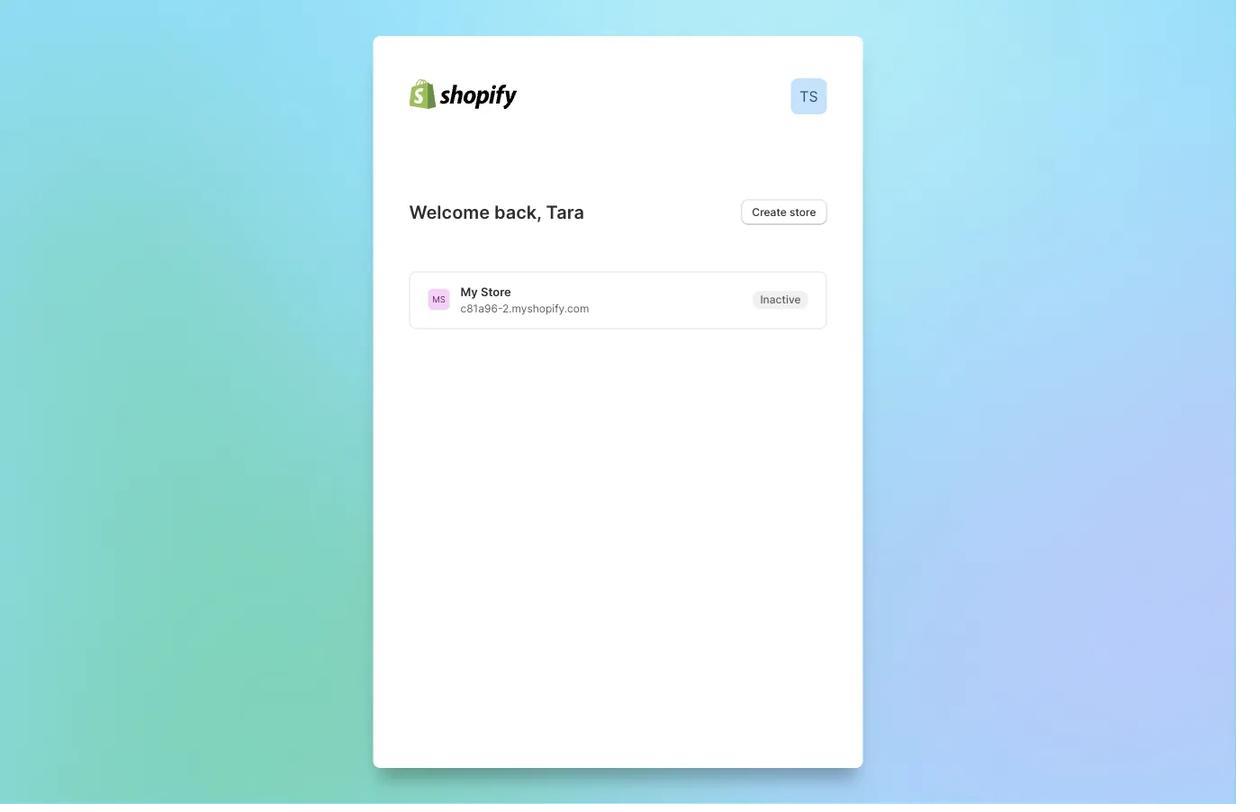 Task type: describe. For each thing, give the bounding box(es) containing it.
2.myshopify.com
[[503, 302, 590, 315]]

welcome
[[409, 201, 490, 223]]

my store c81a96-2.myshopify.com
[[461, 285, 590, 315]]

welcome back, tara
[[409, 201, 585, 223]]

my store image
[[428, 289, 450, 310]]

c81a96-
[[461, 302, 503, 315]]

shopify image
[[409, 79, 518, 109]]

store
[[790, 205, 817, 218]]

store
[[481, 285, 512, 299]]



Task type: locate. For each thing, give the bounding box(es) containing it.
inactive
[[761, 293, 801, 306]]

create store
[[753, 205, 817, 218]]

tara
[[546, 201, 585, 223]]

create
[[753, 205, 787, 218]]

back,
[[495, 201, 542, 223]]

my
[[461, 285, 478, 299]]

create store button
[[742, 200, 828, 225]]

ts button
[[788, 75, 831, 118]]

tara schultz image
[[791, 78, 828, 114]]



Task type: vqa. For each thing, say whether or not it's contained in the screenshot.
My Store c81a96-2.myshopify.com
yes



